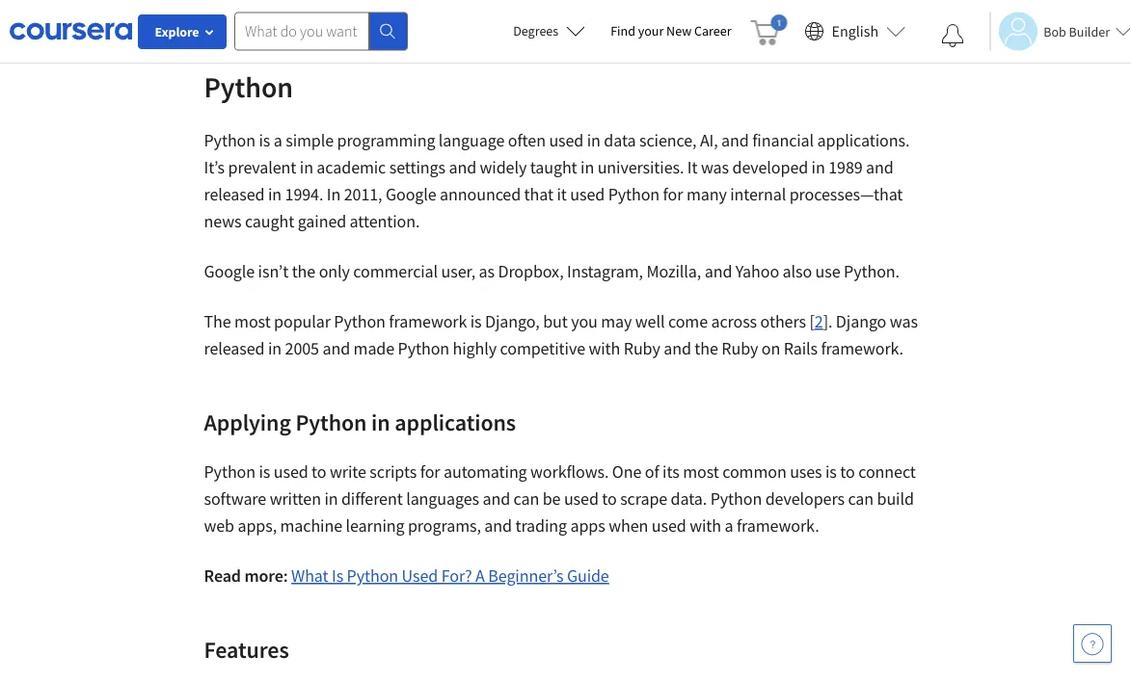 Task type: describe. For each thing, give the bounding box(es) containing it.
as
[[479, 261, 495, 283]]

data.
[[671, 489, 707, 510]]

and left the yahoo
[[705, 261, 732, 283]]

instagram,
[[567, 261, 643, 283]]

english
[[832, 22, 879, 41]]

read more: what is python used for? a beginner's guide
[[204, 566, 609, 587]]

0 vertical spatial most
[[234, 311, 271, 333]]

of
[[645, 462, 659, 483]]

it's
[[204, 157, 225, 178]]

often
[[508, 130, 546, 151]]

1 ruby from the left
[[624, 338, 660, 360]]

popular
[[274, 311, 331, 333]]

was inside python is a simple programming language often used in data science, ai, and financial applications. it's prevalent in academic settings and widely taught in universities. it was developed in 1989 and released in 1994. in 2011, google announced that it used python for many internal processes—that news caught gained attention.
[[701, 157, 729, 178]]

python is a simple programming language often used in data science, ai, and financial applications. it's prevalent in academic settings and widely taught in universities. it was developed in 1989 and released in 1994. in 2011, google announced that it used python for many internal processes—that news caught gained attention.
[[204, 130, 910, 232]]

and right 2005
[[323, 338, 350, 360]]

help center image
[[1081, 633, 1104, 656]]

different
[[341, 489, 403, 510]]

in inside ]. django was released in 2005 and made python highly competitive with ruby and the ruby on rails framework.
[[268, 338, 282, 360]]

be
[[543, 489, 561, 510]]

news
[[204, 211, 242, 232]]

career
[[695, 22, 732, 40]]

used down data.
[[652, 516, 686, 537]]

when
[[609, 516, 648, 537]]

written
[[270, 489, 321, 510]]

its
[[663, 462, 680, 483]]

python down common
[[711, 489, 762, 510]]

python up it's
[[204, 130, 256, 151]]

web
[[204, 516, 234, 537]]

for inside python is a simple programming language often used in data science, ai, and financial applications. it's prevalent in academic settings and widely taught in universities. it was developed in 1989 and released in 1994. in 2011, google announced that it used python for many internal processes—that news caught gained attention.
[[663, 184, 683, 205]]

come
[[668, 311, 708, 333]]

programs,
[[408, 516, 481, 537]]

in inside the python is used to write scripts for automating workflows. one of its most common uses is to connect software written in different languages and can be used to scrape data. python developers can build web apps, machine learning programs, and trading apps when used with a framework.
[[324, 489, 338, 510]]

bob
[[1044, 23, 1067, 40]]

2 horizontal spatial to
[[840, 462, 855, 483]]

and down applications.
[[866, 157, 894, 178]]

in left the 1989
[[812, 157, 825, 178]]

bob builder
[[1044, 23, 1110, 40]]

beginner's
[[488, 566, 564, 587]]

python up software
[[204, 462, 256, 483]]

it
[[688, 157, 698, 178]]

explore button
[[138, 14, 227, 49]]

1 can from the left
[[514, 489, 539, 510]]

is up software
[[259, 462, 270, 483]]

data
[[604, 130, 636, 151]]

released inside python is a simple programming language often used in data science, ai, and financial applications. it's prevalent in academic settings and widely taught in universities. it was developed in 1989 and released in 1994. in 2011, google announced that it used python for many internal processes—that news caught gained attention.
[[204, 184, 265, 205]]

taught
[[530, 157, 577, 178]]

others
[[761, 311, 806, 333]]

]. django was released in 2005 and made python highly competitive with ruby and the ruby on rails framework.
[[204, 311, 918, 360]]

degrees
[[513, 22, 559, 40]]

in up 1994.
[[300, 157, 313, 178]]

applications.
[[818, 130, 910, 151]]

python inside ]. django was released in 2005 and made python highly competitive with ruby and the ruby on rails framework.
[[398, 338, 450, 360]]

connect
[[859, 462, 916, 483]]

english button
[[797, 0, 914, 63]]

write
[[330, 462, 366, 483]]

and right ai,
[[722, 130, 749, 151]]

applying
[[204, 408, 291, 437]]

applications
[[395, 408, 516, 437]]

rails
[[784, 338, 818, 360]]

the most popular python framework is django, but you may well come across others [ 2
[[204, 311, 823, 333]]

1 horizontal spatial to
[[602, 489, 617, 510]]

announced
[[440, 184, 521, 205]]

widely
[[480, 157, 527, 178]]

only
[[319, 261, 350, 283]]

gained
[[298, 211, 346, 232]]

it
[[557, 184, 567, 205]]

what
[[291, 566, 328, 587]]

the inside ]. django was released in 2005 and made python highly competitive with ruby and the ruby on rails framework.
[[695, 338, 718, 360]]

and down language in the left top of the page
[[449, 157, 477, 178]]

languages
[[406, 489, 479, 510]]

google inside python is a simple programming language often used in data science, ai, and financial applications. it's prevalent in academic settings and widely taught in universities. it was developed in 1989 and released in 1994. in 2011, google announced that it used python for many internal processes—that news caught gained attention.
[[386, 184, 437, 205]]

[
[[810, 311, 815, 333]]

for?
[[441, 566, 472, 587]]

].
[[823, 311, 833, 333]]

python up "write"
[[296, 408, 367, 437]]

used right it
[[570, 184, 605, 205]]

the
[[204, 311, 231, 333]]

is inside python is a simple programming language often used in data science, ai, and financial applications. it's prevalent in academic settings and widely taught in universities. it was developed in 1989 and released in 1994. in 2011, google announced that it used python for many internal processes—that news caught gained attention.
[[259, 130, 270, 151]]

in right the taught
[[581, 157, 594, 178]]

developers
[[766, 489, 845, 510]]

more:
[[244, 566, 288, 587]]

yahoo
[[736, 261, 779, 283]]

scripts
[[370, 462, 417, 483]]

in up caught
[[268, 184, 282, 205]]

on
[[762, 338, 780, 360]]

mozilla,
[[647, 261, 701, 283]]

coursera image
[[10, 16, 132, 47]]

one
[[612, 462, 642, 483]]



Task type: vqa. For each thing, say whether or not it's contained in the screenshot.
courses,
no



Task type: locate. For each thing, give the bounding box(es) containing it.
and down the automating
[[483, 489, 510, 510]]

released up 'news'
[[204, 184, 265, 205]]

most up data.
[[683, 462, 719, 483]]

made
[[354, 338, 395, 360]]

the down come
[[695, 338, 718, 360]]

with inside ]. django was released in 2005 and made python highly competitive with ruby and the ruby on rails framework.
[[589, 338, 621, 360]]

used
[[549, 130, 584, 151], [570, 184, 605, 205], [274, 462, 308, 483], [564, 489, 599, 510], [652, 516, 686, 537]]

isn't
[[258, 261, 289, 283]]

degrees button
[[498, 10, 601, 52]]

new
[[667, 22, 692, 40]]

the right isn't
[[292, 261, 316, 283]]

your
[[638, 22, 664, 40]]

1 vertical spatial most
[[683, 462, 719, 483]]

find your new career
[[611, 22, 732, 40]]

many
[[687, 184, 727, 205]]

1 horizontal spatial a
[[725, 516, 734, 537]]

1 horizontal spatial was
[[890, 311, 918, 333]]

released
[[204, 184, 265, 205], [204, 338, 265, 360]]

dropbox,
[[498, 261, 564, 283]]

but
[[543, 311, 568, 333]]

1 released from the top
[[204, 184, 265, 205]]

framework. down django on the top of the page
[[821, 338, 904, 360]]

you
[[571, 311, 598, 333]]

use
[[816, 261, 841, 283]]

used
[[402, 566, 438, 587]]

commercial
[[353, 261, 438, 283]]

is
[[259, 130, 270, 151], [470, 311, 482, 333], [259, 462, 270, 483], [826, 462, 837, 483]]

framework.
[[821, 338, 904, 360], [737, 516, 819, 537]]

most inside the python is used to write scripts for automating workflows. one of its most common uses is to connect software written in different languages and can be used to scrape data. python developers can build web apps, machine learning programs, and trading apps when used with a framework.
[[683, 462, 719, 483]]

scrape
[[620, 489, 668, 510]]

0 vertical spatial a
[[274, 130, 282, 151]]

is up prevalent
[[259, 130, 270, 151]]

for up languages
[[420, 462, 440, 483]]

trading
[[515, 516, 567, 537]]

find your new career link
[[601, 19, 741, 43]]

and left trading
[[485, 516, 512, 537]]

2 ruby from the left
[[722, 338, 758, 360]]

a inside python is a simple programming language often used in data science, ai, and financial applications. it's prevalent in academic settings and widely taught in universities. it was developed in 1989 and released in 1994. in 2011, google announced that it used python for many internal processes—that news caught gained attention.
[[274, 130, 282, 151]]

framework. inside the python is used to write scripts for automating workflows. one of its most common uses is to connect software written in different languages and can be used to scrape data. python developers can build web apps, machine learning programs, and trading apps when used with a framework.
[[737, 516, 819, 537]]

1 horizontal spatial can
[[848, 489, 874, 510]]

a up prevalent
[[274, 130, 282, 151]]

programming
[[337, 130, 435, 151]]

can left build
[[848, 489, 874, 510]]

with down data.
[[690, 516, 721, 537]]

1 horizontal spatial the
[[695, 338, 718, 360]]

1 vertical spatial released
[[204, 338, 265, 360]]

common
[[723, 462, 787, 483]]

0 horizontal spatial to
[[312, 462, 327, 483]]

that
[[524, 184, 554, 205]]

a down common
[[725, 516, 734, 537]]

attention.
[[350, 211, 420, 232]]

universities.
[[598, 157, 684, 178]]

0 vertical spatial with
[[589, 338, 621, 360]]

learning
[[346, 516, 405, 537]]

in up scripts
[[371, 408, 390, 437]]

python is used to write scripts for automating workflows. one of its most common uses is to connect software written in different languages and can be used to scrape data. python developers can build web apps, machine learning programs, and trading apps when used with a framework.
[[204, 462, 916, 537]]

with down may
[[589, 338, 621, 360]]

2 released from the top
[[204, 338, 265, 360]]

highly
[[453, 338, 497, 360]]

automating
[[444, 462, 527, 483]]

internal
[[730, 184, 786, 205]]

1 horizontal spatial ruby
[[722, 338, 758, 360]]

workflows.
[[531, 462, 609, 483]]

django,
[[485, 311, 540, 333]]

1 horizontal spatial most
[[683, 462, 719, 483]]

also
[[783, 261, 812, 283]]

What do you want to learn? text field
[[234, 12, 369, 51]]

was right it at top
[[701, 157, 729, 178]]

0 vertical spatial was
[[701, 157, 729, 178]]

explore
[[155, 23, 199, 41]]

python up made
[[334, 311, 386, 333]]

in left 2005
[[268, 338, 282, 360]]

0 vertical spatial framework.
[[821, 338, 904, 360]]

1 horizontal spatial google
[[386, 184, 437, 205]]

features
[[204, 636, 289, 665]]

python right the is
[[347, 566, 398, 587]]

for left many on the right top of the page
[[663, 184, 683, 205]]

used up the taught
[[549, 130, 584, 151]]

software
[[204, 489, 266, 510]]

google
[[386, 184, 437, 205], [204, 261, 255, 283]]

was
[[701, 157, 729, 178], [890, 311, 918, 333]]

bob builder button
[[990, 12, 1131, 51]]

may
[[601, 311, 632, 333]]

build
[[877, 489, 914, 510]]

framework. down developers
[[737, 516, 819, 537]]

was right django on the top of the page
[[890, 311, 918, 333]]

0 vertical spatial for
[[663, 184, 683, 205]]

None search field
[[234, 12, 408, 51]]

1 vertical spatial google
[[204, 261, 255, 283]]

used up apps
[[564, 489, 599, 510]]

find
[[611, 22, 636, 40]]

apps
[[571, 516, 605, 537]]

apps,
[[238, 516, 277, 537]]

django
[[836, 311, 887, 333]]

applying python in applications
[[204, 408, 516, 437]]

2
[[815, 311, 823, 333]]

1 horizontal spatial framework.
[[821, 338, 904, 360]]

can left be
[[514, 489, 539, 510]]

1 vertical spatial the
[[695, 338, 718, 360]]

read
[[204, 566, 241, 587]]

1 horizontal spatial with
[[690, 516, 721, 537]]

1 vertical spatial was
[[890, 311, 918, 333]]

0 vertical spatial the
[[292, 261, 316, 283]]

0 horizontal spatial the
[[292, 261, 316, 283]]

ai,
[[700, 130, 718, 151]]

python down what do you want to learn? text box
[[204, 68, 293, 105]]

0 horizontal spatial was
[[701, 157, 729, 178]]

0 horizontal spatial google
[[204, 261, 255, 283]]

can
[[514, 489, 539, 510], [848, 489, 874, 510]]

python down framework
[[398, 338, 450, 360]]

google left isn't
[[204, 261, 255, 283]]

google isn't the only commercial user, as dropbox, instagram, mozilla, and yahoo also use python.
[[204, 261, 900, 283]]

was inside ]. django was released in 2005 and made python highly competitive with ruby and the ruby on rails framework.
[[890, 311, 918, 333]]

user,
[[441, 261, 476, 283]]

python down universities.
[[608, 184, 660, 205]]

0 vertical spatial google
[[386, 184, 437, 205]]

settings
[[389, 157, 446, 178]]

shopping cart: 1 item image
[[751, 14, 788, 45]]

in
[[587, 130, 601, 151], [300, 157, 313, 178], [581, 157, 594, 178], [812, 157, 825, 178], [268, 184, 282, 205], [268, 338, 282, 360], [371, 408, 390, 437], [324, 489, 338, 510]]

most right the
[[234, 311, 271, 333]]

most
[[234, 311, 271, 333], [683, 462, 719, 483]]

a
[[274, 130, 282, 151], [725, 516, 734, 537]]

for
[[663, 184, 683, 205], [420, 462, 440, 483]]

in down "write"
[[324, 489, 338, 510]]

2 link
[[815, 311, 823, 333]]

across
[[711, 311, 757, 333]]

framework. inside ]. django was released in 2005 and made python highly competitive with ruby and the ruby on rails framework.
[[821, 338, 904, 360]]

ruby down well
[[624, 338, 660, 360]]

1 vertical spatial for
[[420, 462, 440, 483]]

1 vertical spatial a
[[725, 516, 734, 537]]

to left connect
[[840, 462, 855, 483]]

processes—that
[[790, 184, 903, 205]]

0 horizontal spatial for
[[420, 462, 440, 483]]

what is python used for? a beginner's guide link
[[291, 566, 609, 587]]

a inside the python is used to write scripts for automating workflows. one of its most common uses is to connect software written in different languages and can be used to scrape data. python developers can build web apps, machine learning programs, and trading apps when used with a framework.
[[725, 516, 734, 537]]

0 horizontal spatial can
[[514, 489, 539, 510]]

to down one
[[602, 489, 617, 510]]

a
[[476, 566, 485, 587]]

0 horizontal spatial with
[[589, 338, 621, 360]]

language
[[439, 130, 505, 151]]

well
[[636, 311, 665, 333]]

0 horizontal spatial framework.
[[737, 516, 819, 537]]

with inside the python is used to write scripts for automating workflows. one of its most common uses is to connect software written in different languages and can be used to scrape data. python developers can build web apps, machine learning programs, and trading apps when used with a framework.
[[690, 516, 721, 537]]

1989
[[829, 157, 863, 178]]

the
[[292, 261, 316, 283], [695, 338, 718, 360]]

science,
[[640, 130, 697, 151]]

show notifications image
[[942, 24, 965, 47]]

for inside the python is used to write scripts for automating workflows. one of its most common uses is to connect software written in different languages and can be used to scrape data. python developers can build web apps, machine learning programs, and trading apps when used with a framework.
[[420, 462, 440, 483]]

guide
[[567, 566, 609, 587]]

ruby
[[624, 338, 660, 360], [722, 338, 758, 360]]

0 horizontal spatial a
[[274, 130, 282, 151]]

1 vertical spatial with
[[690, 516, 721, 537]]

released down the
[[204, 338, 265, 360]]

in
[[327, 184, 341, 205]]

released inside ]. django was released in 2005 and made python highly competitive with ruby and the ruby on rails framework.
[[204, 338, 265, 360]]

1 horizontal spatial for
[[663, 184, 683, 205]]

google down settings
[[386, 184, 437, 205]]

in left data
[[587, 130, 601, 151]]

2005
[[285, 338, 319, 360]]

ruby down across
[[722, 338, 758, 360]]

used up written
[[274, 462, 308, 483]]

python.
[[844, 261, 900, 283]]

is up highly
[[470, 311, 482, 333]]

2 can from the left
[[848, 489, 874, 510]]

machine
[[280, 516, 342, 537]]

2011,
[[344, 184, 382, 205]]

is right the uses
[[826, 462, 837, 483]]

and
[[722, 130, 749, 151], [449, 157, 477, 178], [866, 157, 894, 178], [705, 261, 732, 283], [323, 338, 350, 360], [664, 338, 691, 360], [483, 489, 510, 510], [485, 516, 512, 537]]

0 horizontal spatial ruby
[[624, 338, 660, 360]]

caught
[[245, 211, 294, 232]]

to left "write"
[[312, 462, 327, 483]]

0 horizontal spatial most
[[234, 311, 271, 333]]

and down come
[[664, 338, 691, 360]]

0 vertical spatial released
[[204, 184, 265, 205]]

1 vertical spatial framework.
[[737, 516, 819, 537]]

prevalent
[[228, 157, 296, 178]]

is
[[332, 566, 344, 587]]

financial
[[753, 130, 814, 151]]



